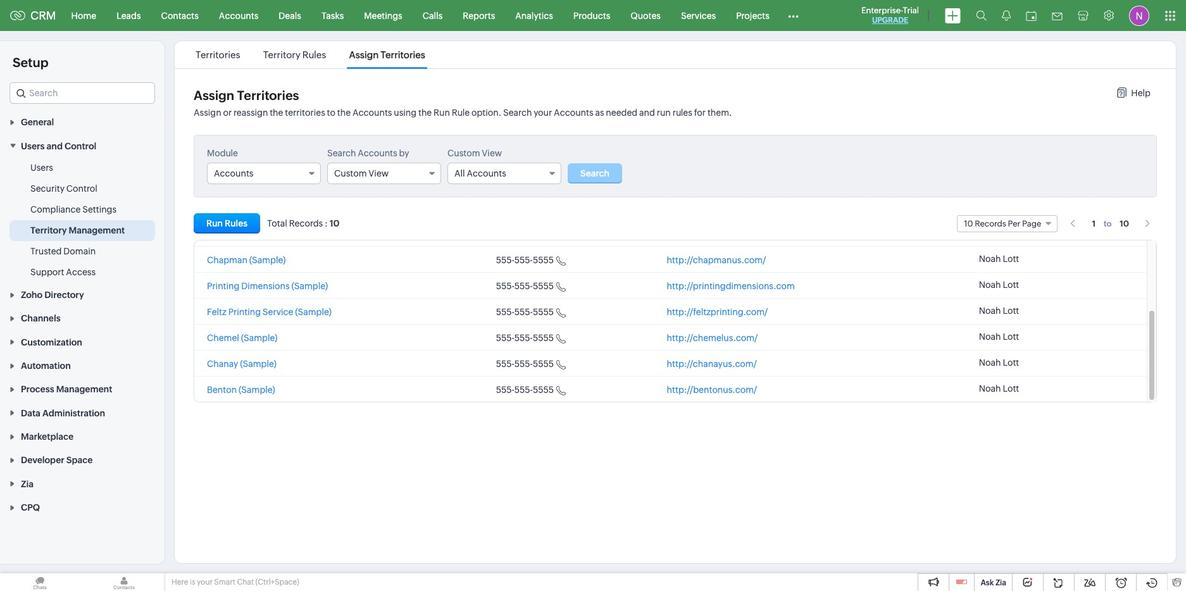 Task type: vqa. For each thing, say whether or not it's contained in the screenshot.
The 'Lott' associated with http://chapmanus.com/
yes



Task type: describe. For each thing, give the bounding box(es) containing it.
module
[[207, 148, 238, 158]]

territories link
[[194, 49, 242, 60]]

calendar image
[[1026, 10, 1037, 21]]

domain
[[63, 246, 96, 256]]

(sample) for chemel (sample)
[[241, 333, 278, 343]]

lott for http://bentonus.com/
[[1003, 384, 1019, 394]]

search image
[[976, 10, 987, 21]]

ask
[[981, 579, 994, 587]]

(sample) for chapman (sample)
[[249, 255, 286, 265]]

assign territories inside list
[[349, 49, 425, 60]]

search accounts by
[[327, 148, 409, 158]]

zoho directory
[[21, 290, 84, 300]]

management for territory management
[[69, 225, 125, 235]]

run rules button
[[194, 213, 260, 234]]

2 the from the left
[[337, 108, 351, 118]]

10 for 10
[[1120, 219, 1129, 228]]

chanay
[[207, 359, 238, 369]]

quotes link
[[620, 0, 671, 31]]

rules
[[673, 108, 692, 118]]

http://chanayus.com/ link
[[667, 359, 757, 369]]

lott for http://chanayus.com/
[[1003, 358, 1019, 368]]

printing dimensions (sample)
[[207, 281, 328, 291]]

ask zia
[[981, 579, 1006, 587]]

view inside field
[[369, 168, 389, 178]]

http://chapmanus.com/ link
[[667, 255, 766, 265]]

assign territories link
[[347, 49, 427, 60]]

territory management
[[30, 225, 125, 235]]

compliance settings link
[[30, 203, 117, 216]]

5555 for http://printingdimensions.com
[[533, 281, 554, 291]]

contacts image
[[84, 573, 164, 591]]

http://printingdimensions.com link
[[667, 281, 795, 291]]

accounts right 'all'
[[467, 168, 506, 178]]

space
[[66, 455, 93, 466]]

accounts left using
[[353, 108, 392, 118]]

is
[[190, 578, 195, 587]]

page
[[1022, 219, 1041, 228]]

0 vertical spatial your
[[534, 108, 552, 118]]

reports link
[[453, 0, 505, 31]]

1
[[1092, 219, 1096, 228]]

users for users and control
[[21, 141, 45, 151]]

users and control button
[[0, 134, 165, 157]]

http://chanayus.com/
[[667, 359, 757, 369]]

management for process management
[[56, 384, 112, 395]]

general button
[[0, 110, 165, 134]]

services
[[681, 10, 716, 21]]

noah for http://feltzprinting.com/
[[979, 306, 1001, 316]]

1 vertical spatial search
[[327, 148, 356, 158]]

0 vertical spatial custom
[[448, 148, 480, 158]]

as
[[595, 108, 604, 118]]

signals image
[[1002, 10, 1011, 21]]

upgrade
[[872, 16, 908, 25]]

them.
[[708, 108, 732, 118]]

search element
[[968, 0, 994, 31]]

noah for http://chapmanus.com/
[[979, 254, 1001, 264]]

feltz printing service (sample) link
[[207, 307, 332, 317]]

setup
[[13, 55, 48, 70]]

users link
[[30, 161, 53, 174]]

quotes
[[631, 10, 661, 21]]

1 vertical spatial assign
[[194, 88, 234, 103]]

(sample) right service
[[295, 307, 332, 317]]

meetings link
[[354, 0, 413, 31]]

total
[[267, 218, 287, 228]]

noah lott for http://printingdimensions.com
[[979, 280, 1019, 290]]

developer space
[[21, 455, 93, 466]]

compliance settings
[[30, 204, 117, 214]]

control inside dropdown button
[[65, 141, 96, 151]]

zia inside dropdown button
[[21, 479, 34, 489]]

1 horizontal spatial zia
[[996, 579, 1006, 587]]

run
[[657, 108, 671, 118]]

1 horizontal spatial run
[[434, 108, 450, 118]]

noah lott for http://bentonus.com/
[[979, 384, 1019, 394]]

automation button
[[0, 354, 165, 377]]

cpq
[[21, 503, 40, 513]]

mails image
[[1052, 12, 1063, 20]]

zoho directory button
[[0, 283, 165, 306]]

5555 for http://chapmanus.com/
[[533, 255, 554, 265]]

developer
[[21, 455, 64, 466]]

here is your smart chat (ctrl+space)
[[172, 578, 299, 587]]

5555 for http://bentonus.com/
[[533, 385, 554, 395]]

support access
[[30, 267, 96, 277]]

555-555-5555 for http://feltzprinting.com/
[[496, 307, 554, 317]]

data
[[21, 408, 40, 418]]

deals
[[279, 10, 301, 21]]

crm
[[30, 9, 56, 22]]

lott for http://printingdimensions.com
[[1003, 280, 1019, 290]]

http://chemelus.com/ link
[[667, 333, 758, 343]]

leads link
[[106, 0, 151, 31]]

deals link
[[269, 0, 311, 31]]

security control
[[30, 183, 97, 193]]

territories down meetings link
[[381, 49, 425, 60]]

create menu image
[[945, 8, 961, 23]]

marketplace
[[21, 432, 73, 442]]

channels
[[21, 314, 61, 324]]

1 horizontal spatial and
[[639, 108, 655, 118]]

noah for http://printingdimensions.com
[[979, 280, 1001, 290]]

Search text field
[[10, 83, 154, 103]]

trusted
[[30, 246, 62, 256]]

territory management link
[[30, 224, 125, 237]]

http://feltzprinting.com/ link
[[667, 307, 768, 317]]

trusted domain link
[[30, 245, 96, 257]]

noah for http://chanayus.com/
[[979, 358, 1001, 368]]

Other Modules field
[[780, 5, 807, 26]]

Accounts field
[[207, 163, 321, 184]]

create menu element
[[937, 0, 968, 31]]

noah lott for http://chapmanus.com/
[[979, 254, 1019, 264]]

555-555-5555 for http://chanayus.com/
[[496, 359, 554, 369]]

noah for http://chemelus.com/
[[979, 332, 1001, 342]]

projects
[[736, 10, 770, 21]]

assign or reassign the territories to the accounts using the run rule option. search your accounts as needed and run rules for them.
[[194, 108, 732, 118]]

http://bentonus.com/ link
[[667, 385, 757, 395]]

territories down accounts link
[[196, 49, 240, 60]]

chapman (sample)
[[207, 255, 286, 265]]

services link
[[671, 0, 726, 31]]

(sample) for benton (sample)
[[239, 385, 275, 395]]

administration
[[42, 408, 105, 418]]

run rules
[[206, 218, 248, 228]]

1 vertical spatial to
[[1104, 219, 1112, 228]]

feltz printing service (sample)
[[207, 307, 332, 317]]

support access link
[[30, 266, 96, 278]]

contacts link
[[151, 0, 209, 31]]

access
[[66, 267, 96, 277]]

noah for http://bentonus.com/
[[979, 384, 1001, 394]]

http://feltzprinting.com/
[[667, 307, 768, 317]]

projects link
[[726, 0, 780, 31]]

analytics link
[[505, 0, 563, 31]]

security control link
[[30, 182, 97, 195]]

territory rules link
[[261, 49, 328, 60]]

process management button
[[0, 377, 165, 401]]

home link
[[61, 0, 106, 31]]

control inside region
[[66, 183, 97, 193]]



Task type: locate. For each thing, give the bounding box(es) containing it.
your right "is"
[[197, 578, 213, 587]]

reassign
[[234, 108, 268, 118]]

management down settings
[[69, 225, 125, 235]]

option.
[[472, 108, 501, 118]]

smart
[[214, 578, 235, 587]]

6 noah from the top
[[979, 384, 1001, 394]]

0 horizontal spatial custom view
[[334, 168, 389, 178]]

support
[[30, 267, 64, 277]]

None field
[[9, 82, 155, 104]]

users inside dropdown button
[[21, 141, 45, 151]]

1 records from the left
[[289, 218, 323, 228]]

chats image
[[0, 573, 80, 591]]

your right option.
[[534, 108, 552, 118]]

0 horizontal spatial assign territories
[[194, 88, 299, 103]]

users for users
[[30, 162, 53, 173]]

custom view inside field
[[334, 168, 389, 178]]

1 horizontal spatial custom view
[[448, 148, 502, 158]]

zia up the cpq
[[21, 479, 34, 489]]

1 555-555-5555 from the top
[[496, 255, 554, 265]]

lott for http://chemelus.com/
[[1003, 332, 1019, 342]]

all
[[454, 168, 465, 178]]

1 horizontal spatial to
[[1104, 219, 1112, 228]]

4 noah from the top
[[979, 332, 1001, 342]]

territories up reassign
[[237, 88, 299, 103]]

custom inside field
[[334, 168, 367, 178]]

benton
[[207, 385, 237, 395]]

1 vertical spatial and
[[47, 141, 63, 151]]

5555 for http://chemelus.com/
[[533, 333, 554, 343]]

1 vertical spatial zia
[[996, 579, 1006, 587]]

rules up the chapman at the left top
[[225, 218, 248, 228]]

assign territories up reassign
[[194, 88, 299, 103]]

territories
[[196, 49, 240, 60], [381, 49, 425, 60], [237, 88, 299, 103]]

and left run
[[639, 108, 655, 118]]

accounts up custom view field
[[358, 148, 397, 158]]

10 right :
[[330, 218, 340, 228]]

3 10 from the left
[[1120, 219, 1129, 228]]

the right using
[[418, 108, 432, 118]]

1 horizontal spatial territory
[[263, 49, 301, 60]]

6 5555 from the top
[[533, 385, 554, 395]]

0 vertical spatial view
[[482, 148, 502, 158]]

printing
[[207, 281, 239, 291], [228, 307, 261, 317]]

users and control region
[[0, 157, 165, 283]]

printing dimensions (sample) link
[[207, 281, 328, 291]]

1 vertical spatial custom
[[334, 168, 367, 178]]

0 vertical spatial run
[[434, 108, 450, 118]]

1 vertical spatial assign territories
[[194, 88, 299, 103]]

2 vertical spatial assign
[[194, 108, 221, 118]]

0 vertical spatial zia
[[21, 479, 34, 489]]

for
[[694, 108, 706, 118]]

(sample) down chemel (sample)
[[240, 359, 277, 369]]

555-
[[496, 255, 514, 265], [514, 255, 533, 265], [496, 281, 514, 291], [514, 281, 533, 291], [496, 307, 514, 317], [514, 307, 533, 317], [496, 333, 514, 343], [514, 333, 533, 343], [496, 359, 514, 369], [514, 359, 533, 369], [496, 385, 514, 395], [514, 385, 533, 395]]

0 vertical spatial management
[[69, 225, 125, 235]]

accounts
[[219, 10, 258, 21], [353, 108, 392, 118], [554, 108, 593, 118], [358, 148, 397, 158], [214, 168, 253, 178], [467, 168, 506, 178]]

noah lott for http://chanayus.com/
[[979, 358, 1019, 368]]

(sample) down chanay (sample) link
[[239, 385, 275, 395]]

search right option.
[[503, 108, 532, 118]]

1 horizontal spatial the
[[337, 108, 351, 118]]

rules inside 'button'
[[225, 218, 248, 228]]

555-555-5555 for http://chapmanus.com/
[[496, 255, 554, 265]]

chemel (sample) link
[[207, 333, 278, 343]]

3 lott from the top
[[1003, 306, 1019, 316]]

1 horizontal spatial your
[[534, 108, 552, 118]]

noah lott for http://feltzprinting.com/
[[979, 306, 1019, 316]]

rules for territory rules
[[302, 49, 326, 60]]

lott for http://chapmanus.com/
[[1003, 254, 1019, 264]]

3 the from the left
[[418, 108, 432, 118]]

5 noah lott from the top
[[979, 358, 1019, 368]]

5555 for http://feltzprinting.com/
[[533, 307, 554, 317]]

0 horizontal spatial your
[[197, 578, 213, 587]]

555-555-5555
[[496, 255, 554, 265], [496, 281, 554, 291], [496, 307, 554, 317], [496, 333, 554, 343], [496, 359, 554, 369], [496, 385, 554, 395]]

general
[[21, 117, 54, 127]]

1 vertical spatial management
[[56, 384, 112, 395]]

to right territories
[[327, 108, 335, 118]]

leads
[[117, 10, 141, 21]]

custom view down search accounts by
[[334, 168, 389, 178]]

0 vertical spatial rules
[[302, 49, 326, 60]]

assign up or
[[194, 88, 234, 103]]

6 lott from the top
[[1003, 384, 1019, 394]]

records left :
[[289, 218, 323, 228]]

2 horizontal spatial the
[[418, 108, 432, 118]]

mails element
[[1044, 1, 1070, 30]]

accounts up territories link at top left
[[219, 10, 258, 21]]

settings
[[82, 204, 117, 214]]

rules down tasks link
[[302, 49, 326, 60]]

rules inside list
[[302, 49, 326, 60]]

using
[[394, 108, 417, 118]]

All Accounts field
[[448, 163, 561, 184]]

2 noah lott from the top
[[979, 280, 1019, 290]]

enterprise-
[[861, 6, 903, 15]]

1 10 from the left
[[330, 218, 340, 228]]

555-555-5555 for http://chemelus.com/
[[496, 333, 554, 343]]

0 horizontal spatial territory
[[30, 225, 67, 235]]

1 horizontal spatial assign territories
[[349, 49, 425, 60]]

0 vertical spatial search
[[503, 108, 532, 118]]

calls link
[[413, 0, 453, 31]]

http://bentonus.com/
[[667, 385, 757, 395]]

users up users link
[[21, 141, 45, 151]]

1 vertical spatial control
[[66, 183, 97, 193]]

noah lott
[[979, 254, 1019, 264], [979, 280, 1019, 290], [979, 306, 1019, 316], [979, 332, 1019, 342], [979, 358, 1019, 368], [979, 384, 1019, 394]]

to right 1
[[1104, 219, 1112, 228]]

555-555-5555 for http://bentonus.com/
[[496, 385, 554, 395]]

help
[[1131, 88, 1151, 98]]

2 lott from the top
[[1003, 280, 1019, 290]]

by
[[399, 148, 409, 158]]

1 vertical spatial view
[[369, 168, 389, 178]]

0 vertical spatial custom view
[[448, 148, 502, 158]]

10 for 10 records per page
[[964, 219, 973, 228]]

profile image
[[1129, 5, 1149, 26]]

assign left or
[[194, 108, 221, 118]]

1 horizontal spatial view
[[482, 148, 502, 158]]

accounts left as
[[554, 108, 593, 118]]

1 vertical spatial custom view
[[334, 168, 389, 178]]

2 noah from the top
[[979, 280, 1001, 290]]

lott for http://feltzprinting.com/
[[1003, 306, 1019, 316]]

custom view up all accounts
[[448, 148, 502, 158]]

0 horizontal spatial search
[[327, 148, 356, 158]]

1 vertical spatial users
[[30, 162, 53, 173]]

feltz
[[207, 307, 226, 317]]

search
[[503, 108, 532, 118], [327, 148, 356, 158]]

(sample)
[[249, 255, 286, 265], [291, 281, 328, 291], [295, 307, 332, 317], [241, 333, 278, 343], [240, 359, 277, 369], [239, 385, 275, 395]]

chemel
[[207, 333, 239, 343]]

3 555-555-5555 from the top
[[496, 307, 554, 317]]

0 horizontal spatial and
[[47, 141, 63, 151]]

benton (sample)
[[207, 385, 275, 395]]

0 vertical spatial to
[[327, 108, 335, 118]]

zia right ask
[[996, 579, 1006, 587]]

2 5555 from the top
[[533, 281, 554, 291]]

records left per
[[975, 219, 1006, 228]]

management up data administration dropdown button
[[56, 384, 112, 395]]

(sample) down the feltz printing service (sample) link at the bottom left
[[241, 333, 278, 343]]

assign inside list
[[349, 49, 379, 60]]

0 horizontal spatial run
[[206, 218, 223, 228]]

0 vertical spatial control
[[65, 141, 96, 151]]

management inside 'link'
[[69, 225, 125, 235]]

products link
[[563, 0, 620, 31]]

trusted domain
[[30, 246, 96, 256]]

security
[[30, 183, 65, 193]]

0 vertical spatial assign territories
[[349, 49, 425, 60]]

5 noah from the top
[[979, 358, 1001, 368]]

1 horizontal spatial records
[[975, 219, 1006, 228]]

search up custom view field
[[327, 148, 356, 158]]

zoho
[[21, 290, 42, 300]]

0 horizontal spatial zia
[[21, 479, 34, 489]]

territory rules
[[263, 49, 326, 60]]

process management
[[21, 384, 112, 395]]

5 5555 from the top
[[533, 359, 554, 369]]

1 noah lott from the top
[[979, 254, 1019, 264]]

1 lott from the top
[[1003, 254, 1019, 264]]

channels button
[[0, 306, 165, 330]]

territory inside 'link'
[[30, 225, 67, 235]]

chanay (sample) link
[[207, 359, 277, 369]]

territory inside list
[[263, 49, 301, 60]]

0 horizontal spatial 10
[[330, 218, 340, 228]]

needed
[[606, 108, 638, 118]]

Custom View field
[[327, 163, 441, 184]]

noah lott for http://chemelus.com/
[[979, 332, 1019, 342]]

home
[[71, 10, 96, 21]]

1 horizontal spatial 10
[[964, 219, 973, 228]]

meetings
[[364, 10, 402, 21]]

0 vertical spatial assign
[[349, 49, 379, 60]]

customization
[[21, 337, 82, 347]]

users up security
[[30, 162, 53, 173]]

and
[[639, 108, 655, 118], [47, 141, 63, 151]]

:
[[325, 218, 328, 228]]

records for total
[[289, 218, 323, 228]]

analytics
[[515, 10, 553, 21]]

control up compliance settings
[[66, 183, 97, 193]]

(sample) for chanay (sample)
[[240, 359, 277, 369]]

signals element
[[994, 0, 1018, 31]]

view down search accounts by
[[369, 168, 389, 178]]

profile element
[[1122, 0, 1157, 31]]

1 vertical spatial territory
[[30, 225, 67, 235]]

the right territories
[[337, 108, 351, 118]]

5555 for http://chanayus.com/
[[533, 359, 554, 369]]

0 vertical spatial users
[[21, 141, 45, 151]]

calls
[[423, 10, 443, 21]]

products
[[573, 10, 610, 21]]

1 vertical spatial run
[[206, 218, 223, 228]]

1 horizontal spatial custom
[[448, 148, 480, 158]]

0 vertical spatial territory
[[263, 49, 301, 60]]

5 555-555-5555 from the top
[[496, 359, 554, 369]]

territory up trusted
[[30, 225, 67, 235]]

rule
[[452, 108, 470, 118]]

4 555-555-5555 from the top
[[496, 333, 554, 343]]

and inside dropdown button
[[47, 141, 63, 151]]

chemel (sample)
[[207, 333, 278, 343]]

0 horizontal spatial custom
[[334, 168, 367, 178]]

compliance
[[30, 204, 81, 214]]

accounts down the module
[[214, 168, 253, 178]]

0 horizontal spatial rules
[[225, 218, 248, 228]]

0 vertical spatial printing
[[207, 281, 239, 291]]

assign down meetings link
[[349, 49, 379, 60]]

0 horizontal spatial to
[[327, 108, 335, 118]]

users inside region
[[30, 162, 53, 173]]

list
[[184, 41, 437, 68]]

custom down search accounts by
[[334, 168, 367, 178]]

(sample) up 'printing dimensions (sample)' link
[[249, 255, 286, 265]]

run left rule
[[434, 108, 450, 118]]

10
[[330, 218, 340, 228], [964, 219, 973, 228], [1120, 219, 1129, 228]]

assign territories down meetings link
[[349, 49, 425, 60]]

contacts
[[161, 10, 199, 21]]

1 5555 from the top
[[533, 255, 554, 265]]

3 5555 from the top
[[533, 307, 554, 317]]

per
[[1008, 219, 1021, 228]]

cpq button
[[0, 495, 165, 519]]

benton (sample) link
[[207, 385, 275, 395]]

0 horizontal spatial records
[[289, 218, 323, 228]]

2 horizontal spatial 10
[[1120, 219, 1129, 228]]

control down general dropdown button
[[65, 141, 96, 151]]

reports
[[463, 10, 495, 21]]

0 horizontal spatial view
[[369, 168, 389, 178]]

the right reassign
[[270, 108, 283, 118]]

printing down the chapman at the left top
[[207, 281, 239, 291]]

1 vertical spatial rules
[[225, 218, 248, 228]]

records for 10
[[975, 219, 1006, 228]]

territory down deals link
[[263, 49, 301, 60]]

0 vertical spatial and
[[639, 108, 655, 118]]

and up users link
[[47, 141, 63, 151]]

territory for territory management
[[30, 225, 67, 235]]

dimensions
[[241, 281, 290, 291]]

run up the chapman at the left top
[[206, 218, 223, 228]]

4 5555 from the top
[[533, 333, 554, 343]]

developer space button
[[0, 448, 165, 472]]

(sample) up service
[[291, 281, 328, 291]]

3 noah lott from the top
[[979, 306, 1019, 316]]

1 vertical spatial your
[[197, 578, 213, 587]]

list containing territories
[[184, 41, 437, 68]]

2 10 from the left
[[964, 219, 973, 228]]

http://printingdimensions.com
[[667, 281, 795, 291]]

1 horizontal spatial rules
[[302, 49, 326, 60]]

users
[[21, 141, 45, 151], [30, 162, 53, 173]]

management inside dropdown button
[[56, 384, 112, 395]]

process
[[21, 384, 54, 395]]

0 horizontal spatial the
[[270, 108, 283, 118]]

4 noah lott from the top
[[979, 332, 1019, 342]]

2 555-555-5555 from the top
[[496, 281, 554, 291]]

automation
[[21, 361, 71, 371]]

1 noah from the top
[[979, 254, 1001, 264]]

5 lott from the top
[[1003, 358, 1019, 368]]

10 left per
[[964, 219, 973, 228]]

4 lott from the top
[[1003, 332, 1019, 342]]

rules for run rules
[[225, 218, 248, 228]]

view up all accounts
[[482, 148, 502, 158]]

custom up 'all'
[[448, 148, 480, 158]]

1 vertical spatial printing
[[228, 307, 261, 317]]

1 horizontal spatial search
[[503, 108, 532, 118]]

2 records from the left
[[975, 219, 1006, 228]]

tasks
[[321, 10, 344, 21]]

3 noah from the top
[[979, 306, 1001, 316]]

10 records per page
[[964, 219, 1041, 228]]

1 the from the left
[[270, 108, 283, 118]]

territory for territory rules
[[263, 49, 301, 60]]

total records : 10
[[267, 218, 340, 228]]

printing up chemel (sample) link
[[228, 307, 261, 317]]

10 right 1
[[1120, 219, 1129, 228]]

territory
[[263, 49, 301, 60], [30, 225, 67, 235]]

marketplace button
[[0, 425, 165, 448]]

6 noah lott from the top
[[979, 384, 1019, 394]]

view
[[482, 148, 502, 158], [369, 168, 389, 178]]

555-555-5555 for http://printingdimensions.com
[[496, 281, 554, 291]]

6 555-555-5555 from the top
[[496, 385, 554, 395]]

run inside 'button'
[[206, 218, 223, 228]]



